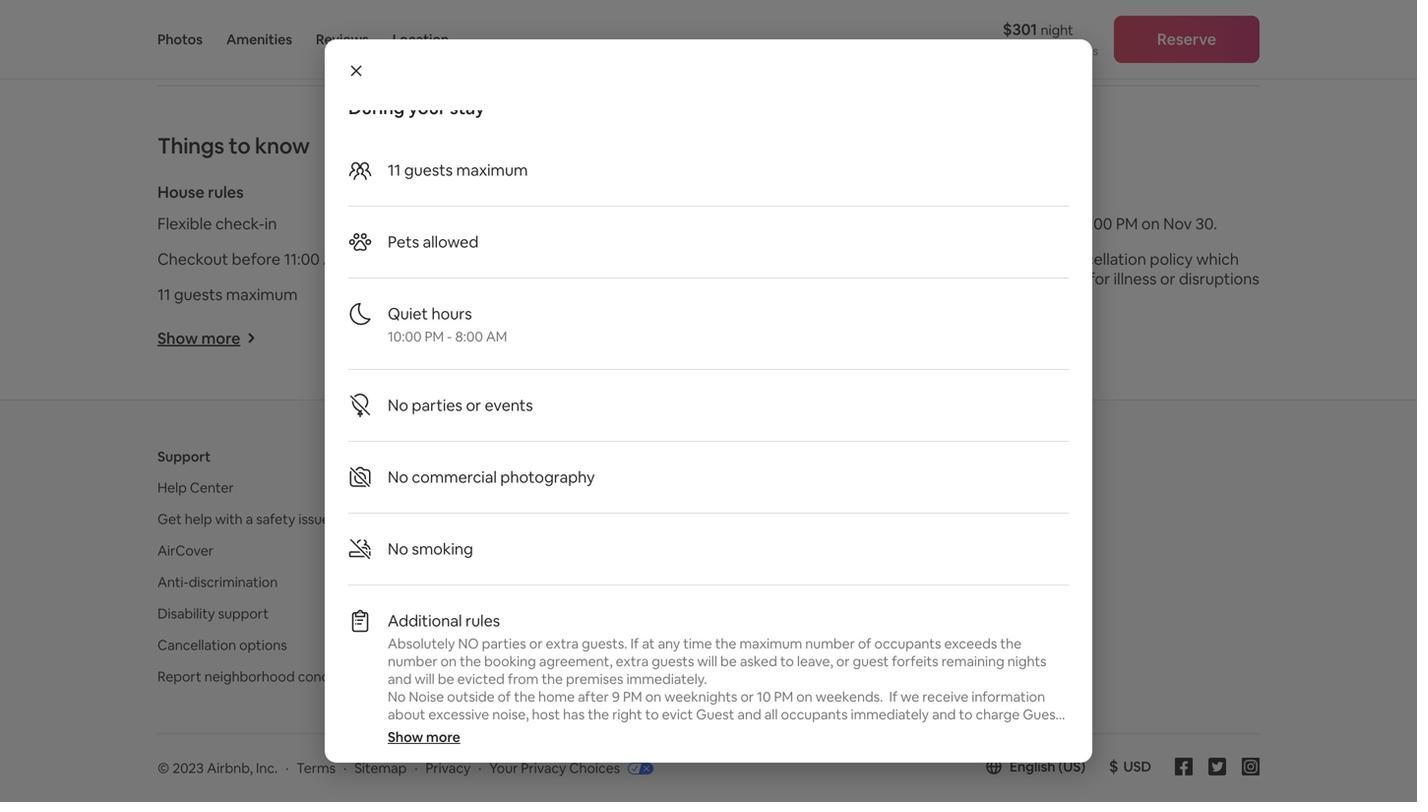 Task type: vqa. For each thing, say whether or not it's contained in the screenshot.
views
no



Task type: locate. For each thing, give the bounding box(es) containing it.
house
[[158, 182, 205, 202]]

at
[[642, 635, 655, 653]]

are up amenities
[[243, 0, 266, 12]]

guest
[[696, 706, 735, 724], [1023, 706, 1062, 724]]

guests
[[404, 160, 453, 180], [174, 284, 223, 305], [652, 653, 694, 670]]

1 vertical spatial before
[[232, 249, 281, 269]]

pets
[[661, 741, 689, 759]]

1 vertical spatial please
[[388, 794, 428, 802]]

events
[[485, 395, 533, 415]]

1 vertical spatial with
[[584, 724, 611, 741]]

get help with a safety issue link
[[158, 510, 330, 528]]

2 our from the left
[[925, 759, 946, 777]]

superhosts are experienced, highly rated hosts who are committed to providing great stays for guests.
[[158, 0, 557, 36]]

am right 8:00
[[486, 328, 507, 346]]

1 vertical spatial 11
[[158, 284, 171, 305]]

on left the nov
[[1142, 214, 1160, 234]]

the right time
[[715, 635, 737, 653]]

1 vertical spatial home
[[539, 688, 575, 706]]

am
[[323, 249, 348, 269], [486, 328, 507, 346]]

airbnb.org emergency stays link
[[898, 636, 1076, 654]]

from
[[508, 670, 539, 688]]

$301 night 18 reviews
[[1003, 19, 1099, 59]]

0 horizontal spatial rules
[[208, 182, 244, 202]]

1 vertical spatial more
[[426, 728, 461, 746]]

1 vertical spatial a
[[388, 724, 395, 741]]

guests down checkout
[[174, 284, 223, 305]]

a left "safety"
[[246, 510, 253, 528]]

charge
[[976, 706, 1020, 724]]

agreement,
[[539, 653, 613, 670]]

amenities button
[[226, 0, 292, 79]]

rules inside additional rules absolutely no parties or extra guests. if at any time the maximum number of occupants exceeds the number on the booking agreement, extra guests will be asked to leave, or guest forfeits remaining nights and will be evicted from the premises immediately. no noise outside of the home after 9 pm on weeknights or 10 pm on weekends.  if we receive information about excessive noise, host has the right to evict guest and all occupants immediately and to charge guest a minimum service fee of $250 with no refund for the balance of the remaining reservation. non-refundable pet fee of $200 for up to 2 pets please respect our neighbors and their property. zero tolerance for any disrespect to our community and it's residence. please disclose any damage before the end of y
[[466, 611, 500, 631]]

1 horizontal spatial home
[[605, 479, 641, 497]]

and left their
[[574, 759, 598, 777]]

parties down -
[[412, 395, 463, 415]]

of up 'your privacy choices'
[[540, 741, 554, 759]]

our down service
[[483, 759, 504, 777]]

1 horizontal spatial show
[[388, 728, 423, 746]]

pm right '9'
[[623, 688, 642, 706]]

guest right charge
[[1023, 706, 1062, 724]]

options
[[239, 636, 287, 654]]

1 horizontal spatial guest
[[1023, 706, 1062, 724]]

be
[[721, 653, 737, 670], [438, 670, 454, 688]]

no left noise
[[388, 688, 406, 706]]

no inside additional rules absolutely no parties or extra guests. if at any time the maximum number of occupants exceeds the number on the booking agreement, extra guests will be asked to leave, or guest forfeits remaining nights and will be evicted from the premises immediately. no noise outside of the home after 9 pm on weeknights or 10 pm on weekends.  if we receive information about excessive noise, host has the right to evict guest and all occupants immediately and to charge guest a minimum service fee of $250 with no refund for the balance of the remaining reservation. non-refundable pet fee of $200 for up to 2 pets please respect our neighbors and their property. zero tolerance for any disrespect to our community and it's residence. please disclose any damage before the end of y
[[388, 688, 406, 706]]

11 down checkout
[[158, 284, 171, 305]]

2 no from the top
[[388, 467, 408, 487]]

refund
[[633, 724, 676, 741]]

reservation.
[[884, 724, 959, 741]]

1 vertical spatial show more button
[[388, 727, 461, 747]]

0 horizontal spatial before
[[232, 249, 281, 269]]

1 vertical spatial any
[[813, 759, 835, 777]]

1 horizontal spatial cancellation
[[1060, 249, 1147, 269]]

1 horizontal spatial parties
[[482, 635, 526, 653]]

on left "no" at bottom left
[[441, 653, 457, 670]]

cancel
[[1039, 269, 1086, 289]]

1 horizontal spatial 11
[[388, 160, 401, 180]]

end
[[636, 794, 661, 802]]

1 horizontal spatial 11 guests maximum
[[388, 160, 528, 180]]

the down booking on the bottom
[[514, 688, 536, 706]]

guests. inside superhosts are experienced, highly rated hosts who are committed to providing great stays for guests.
[[441, 16, 493, 36]]

our down reservation.
[[925, 759, 946, 777]]

will down absolutely
[[415, 670, 435, 688]]

cancellation
[[158, 636, 236, 654]]

check-
[[216, 214, 265, 234]]

allowed
[[423, 232, 479, 252]]

aircover for aircover for hosts
[[528, 510, 584, 528]]

occupants up we at bottom
[[875, 635, 942, 653]]

1 horizontal spatial show more button
[[388, 727, 461, 747]]

2 horizontal spatial guests
[[652, 653, 694, 670]]

0 horizontal spatial privacy
[[426, 759, 471, 777]]

1 vertical spatial guests
[[174, 284, 223, 305]]

fee
[[509, 724, 529, 741], [516, 741, 537, 759]]

1 vertical spatial show more
[[388, 728, 461, 746]]

1 horizontal spatial your
[[574, 479, 602, 497]]

guest right the evict
[[696, 706, 735, 724]]

1 vertical spatial maximum
[[226, 284, 298, 305]]

remaining
[[942, 653, 1005, 670], [818, 724, 881, 741]]

0 horizontal spatial a
[[246, 510, 253, 528]]

of left the $250
[[532, 724, 546, 741]]

stays right emergency
[[1043, 636, 1076, 654]]

11 guests maximum
[[388, 160, 528, 180], [158, 284, 298, 305]]

more
[[201, 328, 241, 348], [426, 728, 461, 746]]

home
[[605, 479, 641, 497], [539, 688, 575, 706]]

show inside button
[[388, 728, 423, 746]]

for inside superhosts are experienced, highly rated hosts who are committed to providing great stays for guests.
[[417, 16, 438, 36]]

am inside quiet hours 10:00 pm - 8:00 am
[[486, 328, 507, 346]]

0 vertical spatial more
[[201, 328, 241, 348]]

0 vertical spatial any
[[658, 635, 680, 653]]

for right refund
[[679, 724, 697, 741]]

before down choices
[[566, 794, 609, 802]]

the
[[958, 249, 982, 269], [715, 635, 737, 653], [1001, 635, 1022, 653], [460, 653, 481, 670], [542, 670, 563, 688], [514, 688, 536, 706], [588, 706, 609, 724], [700, 724, 722, 741], [794, 724, 815, 741], [612, 794, 633, 802]]

to
[[242, 16, 258, 36], [229, 132, 251, 160], [781, 653, 794, 670], [645, 706, 659, 724], [959, 706, 973, 724], [633, 741, 647, 759], [908, 759, 922, 777]]

1 horizontal spatial be
[[721, 653, 737, 670]]

english (us) button
[[986, 758, 1086, 776]]

maximum
[[456, 160, 528, 180], [226, 284, 298, 305], [740, 635, 803, 653]]

report neighborhood concern link
[[158, 668, 350, 686]]

airbnb-friendly apartments
[[528, 636, 701, 654]]

with
[[215, 510, 243, 528], [584, 724, 611, 741]]

for left the illness
[[1090, 269, 1111, 289]]

for up choices
[[592, 741, 611, 759]]

4 no from the top
[[388, 688, 406, 706]]

concern
[[298, 668, 350, 686]]

neighbors
[[508, 759, 571, 777]]

0 vertical spatial 11 guests maximum
[[388, 160, 528, 180]]

1 vertical spatial cancellation
[[1060, 249, 1147, 269]]

show more down the about
[[388, 728, 461, 746]]

no left smoking
[[388, 539, 408, 559]]

1 our from the left
[[483, 759, 504, 777]]

guests. down the hosts at the top
[[441, 16, 493, 36]]

2 vertical spatial before
[[566, 794, 609, 802]]

0 horizontal spatial our
[[483, 759, 504, 777]]

occupants right all
[[781, 706, 848, 724]]

0 horizontal spatial show
[[158, 328, 198, 348]]

cancellation down 3:00
[[1060, 249, 1147, 269]]

a inside additional rules absolutely no parties or extra guests. if at any time the maximum number of occupants exceeds the number on the booking agreement, extra guests will be asked to leave, or guest forfeits remaining nights and will be evicted from the premises immediately. no noise outside of the home after 9 pm on weeknights or 10 pm on weekends.  if we receive information about excessive noise, host has the right to evict guest and all occupants immediately and to charge guest a minimum service fee of $250 with no refund for the balance of the remaining reservation. non-refundable pet fee of $200 for up to 2 pets please respect our neighbors and their property. zero tolerance for any disrespect to our community and it's residence. please disclose any damage before the end of y
[[388, 724, 395, 741]]

property.
[[634, 759, 693, 777]]

0 vertical spatial show more
[[158, 328, 241, 348]]

pm right the 10
[[774, 688, 794, 706]]

privacy up damage
[[521, 759, 566, 777]]

0 vertical spatial rules
[[208, 182, 244, 202]]

$301
[[1003, 19, 1038, 39]]

to left charge
[[959, 706, 973, 724]]

1 vertical spatial rules
[[466, 611, 500, 631]]

will
[[697, 653, 718, 670], [415, 670, 435, 688]]

inc.
[[256, 759, 278, 777]]

the inside review the host's full cancellation policy which applies even if you cancel for illness or disruptions caused by covid-19.
[[958, 249, 982, 269]]

(us)
[[1059, 758, 1086, 776]]

host's
[[986, 249, 1031, 269]]

show more inside the house rules dialog
[[388, 728, 461, 746]]

usd
[[1124, 758, 1152, 776]]

photos
[[158, 31, 203, 48]]

committed
[[158, 16, 239, 36]]

new features link
[[898, 510, 982, 528]]

aircover down airbnb
[[528, 510, 584, 528]]

1 vertical spatial am
[[486, 328, 507, 346]]

or right the illness
[[1161, 269, 1176, 289]]

0 horizontal spatial occupants
[[781, 706, 848, 724]]

2 horizontal spatial before
[[1029, 214, 1078, 234]]

1 horizontal spatial am
[[486, 328, 507, 346]]

to down reservation.
[[908, 759, 922, 777]]

community forum link
[[528, 573, 644, 591]]

1 vertical spatial aircover
[[158, 542, 214, 560]]

0 horizontal spatial 11 guests maximum
[[158, 284, 298, 305]]

be left asked
[[721, 653, 737, 670]]

or left the 10
[[741, 688, 754, 706]]

2 vertical spatial maximum
[[740, 635, 803, 653]]

privacy down refundable
[[426, 759, 471, 777]]

with left no
[[584, 724, 611, 741]]

help
[[158, 479, 187, 497]]

guests down during your stay
[[404, 160, 453, 180]]

or up "from"
[[529, 635, 543, 653]]

0 horizontal spatial any
[[485, 794, 508, 802]]

1 horizontal spatial guests.
[[582, 635, 628, 653]]

flexible check-in
[[158, 214, 277, 234]]

2 guest from the left
[[1023, 706, 1062, 724]]

your left stay on the left of page
[[409, 96, 446, 120]]

0 horizontal spatial show more button
[[158, 328, 256, 348]]

1 horizontal spatial any
[[658, 635, 680, 653]]

aircover for aircover 'link'
[[158, 542, 214, 560]]

service
[[460, 724, 506, 741]]

airbnb your home link
[[528, 479, 641, 497]]

1 vertical spatial show
[[388, 728, 423, 746]]

1 vertical spatial your
[[574, 479, 602, 497]]

1 vertical spatial guests.
[[582, 635, 628, 653]]

home up the $250
[[539, 688, 575, 706]]

all
[[765, 706, 778, 724]]

things to know
[[158, 132, 310, 160]]

0 horizontal spatial guest
[[696, 706, 735, 724]]

no
[[458, 635, 479, 653]]

navigate to twitter image
[[1209, 758, 1227, 776]]

or left events
[[466, 395, 481, 415]]

if left we at bottom
[[889, 688, 898, 706]]

the right "from"
[[542, 670, 563, 688]]

1 no from the top
[[388, 395, 408, 415]]

disability support
[[158, 605, 269, 623]]

0 vertical spatial a
[[246, 510, 253, 528]]

11 guests maximum down stay on the left of page
[[388, 160, 528, 180]]

navigate to instagram image
[[1242, 758, 1260, 776]]

of right end
[[664, 794, 677, 802]]

illness
[[1114, 269, 1157, 289]]

0 horizontal spatial maximum
[[226, 284, 298, 305]]

disability support link
[[158, 605, 269, 623]]

guests. inside additional rules absolutely no parties or extra guests. if at any time the maximum number of occupants exceeds the number on the booking agreement, extra guests will be asked to leave, or guest forfeits remaining nights and will be evicted from the premises immediately. no noise outside of the home after 9 pm on weeknights or 10 pm on weekends.  if we receive information about excessive noise, host has the right to evict guest and all occupants immediately and to charge guest a minimum service fee of $250 with no refund for the balance of the remaining reservation. non-refundable pet fee of $200 for up to 2 pets please respect our neighbors and their property. zero tolerance for any disrespect to our community and it's residence. please disclose any damage before the end of y
[[582, 635, 628, 653]]

1 horizontal spatial guests
[[404, 160, 453, 180]]

0 vertical spatial show
[[158, 328, 198, 348]]

pets
[[388, 232, 419, 252]]

guests. up premises
[[582, 635, 628, 653]]

0 vertical spatial maximum
[[456, 160, 528, 180]]

$ usd
[[1110, 756, 1152, 777]]

with right help
[[215, 510, 243, 528]]

show down checkout
[[158, 328, 198, 348]]

neighborhood
[[204, 668, 295, 686]]

1 horizontal spatial more
[[426, 728, 461, 746]]

0 vertical spatial remaining
[[942, 653, 1005, 670]]

any right at
[[658, 635, 680, 653]]

show more down checkout
[[158, 328, 241, 348]]

11 guests maximum down checkout before 11:00 am at the left
[[158, 284, 298, 305]]

aircover
[[528, 510, 584, 528], [158, 542, 214, 560]]

-
[[447, 328, 452, 346]]

aircover up anti- at the left of page
[[158, 542, 214, 560]]

1 vertical spatial remaining
[[818, 724, 881, 741]]

0 horizontal spatial show more
[[158, 328, 241, 348]]

rules
[[208, 182, 244, 202], [466, 611, 500, 631]]

$250
[[549, 724, 581, 741]]

home inside additional rules absolutely no parties or extra guests. if at any time the maximum number of occupants exceeds the number on the booking agreement, extra guests will be asked to leave, or guest forfeits remaining nights and will be evicted from the premises immediately. no noise outside of the home after 9 pm on weeknights or 10 pm on weekends.  if we receive information about excessive noise, host has the right to evict guest and all occupants immediately and to charge guest a minimum service fee of $250 with no refund for the balance of the remaining reservation. non-refundable pet fee of $200 for up to 2 pets please respect our neighbors and their property. zero tolerance for any disrespect to our community and it's residence. please disclose any damage before the end of y
[[539, 688, 575, 706]]

maximum up the 10
[[740, 635, 803, 653]]

our
[[483, 759, 504, 777], [925, 759, 946, 777]]

0 vertical spatial before
[[1029, 214, 1078, 234]]

1 horizontal spatial are
[[533, 0, 557, 12]]

1 horizontal spatial with
[[584, 724, 611, 741]]

0 vertical spatial guests
[[404, 160, 453, 180]]

1 horizontal spatial extra
[[616, 653, 649, 670]]

1 horizontal spatial our
[[925, 759, 946, 777]]

1 horizontal spatial rules
[[466, 611, 500, 631]]

more down checkout
[[201, 328, 241, 348]]

9
[[612, 688, 620, 706]]

11 guests maximum inside the house rules dialog
[[388, 160, 528, 180]]

0 horizontal spatial 11
[[158, 284, 171, 305]]

number up noise
[[388, 653, 438, 670]]

pm inside quiet hours 10:00 pm - 8:00 am
[[425, 328, 444, 346]]

your privacy choices link
[[490, 759, 654, 779]]

0 horizontal spatial number
[[388, 653, 438, 670]]

am right '11:00'
[[323, 249, 348, 269]]

30.
[[1196, 214, 1218, 234]]

stays down highly
[[376, 16, 413, 36]]

to left 2
[[633, 741, 647, 759]]

pets allowed
[[388, 232, 479, 252]]

0 vertical spatial occupants
[[875, 635, 942, 653]]

0 horizontal spatial more
[[201, 328, 241, 348]]

1 horizontal spatial before
[[566, 794, 609, 802]]

0 horizontal spatial cancellation
[[938, 214, 1026, 234]]

$200
[[557, 741, 589, 759]]

0 horizontal spatial your
[[409, 96, 446, 120]]

1 vertical spatial parties
[[482, 635, 526, 653]]

residence.
[[388, 777, 456, 794]]

0 horizontal spatial are
[[243, 0, 266, 12]]

will up weeknights
[[697, 653, 718, 670]]

11 down during
[[388, 160, 401, 180]]

rules up flexible check-in
[[208, 182, 244, 202]]

2 horizontal spatial maximum
[[740, 635, 803, 653]]

2 vertical spatial guests
[[652, 653, 694, 670]]

0 vertical spatial with
[[215, 510, 243, 528]]

maximum down checkout before 11:00 am at the left
[[226, 284, 298, 305]]

privacy
[[426, 759, 471, 777], [521, 759, 566, 777]]

the left if
[[958, 249, 982, 269]]

and right we at bottom
[[932, 706, 956, 724]]

0 horizontal spatial stays
[[376, 16, 413, 36]]

terms link
[[297, 759, 336, 777]]

0 horizontal spatial guests
[[174, 284, 223, 305]]

0 horizontal spatial home
[[539, 688, 575, 706]]

1 horizontal spatial number
[[806, 635, 855, 653]]

if left at
[[631, 635, 639, 653]]

more down excessive
[[426, 728, 461, 746]]

guests up weeknights
[[652, 653, 694, 670]]

show more button down the about
[[388, 727, 461, 747]]

0 vertical spatial 11
[[388, 160, 401, 180]]

no smoking
[[388, 539, 473, 559]]

3 no from the top
[[388, 539, 408, 559]]

©
[[158, 759, 169, 777]]

be left evicted on the bottom
[[438, 670, 454, 688]]

1 are from the left
[[243, 0, 266, 12]]

any left the disrespect
[[813, 759, 835, 777]]

0 vertical spatial guests.
[[441, 16, 493, 36]]

zero
[[696, 759, 725, 777]]

a left minimum
[[388, 724, 395, 741]]

1 horizontal spatial if
[[889, 688, 898, 706]]

fee left the host
[[509, 724, 529, 741]]

your inside the house rules dialog
[[409, 96, 446, 120]]

number up weekends.
[[806, 635, 855, 653]]

2 privacy from the left
[[521, 759, 566, 777]]

new
[[898, 510, 927, 528]]

it's
[[1051, 759, 1069, 777]]

more inside button
[[426, 728, 461, 746]]

disclose
[[431, 794, 482, 802]]

cancellation
[[938, 214, 1026, 234], [1060, 249, 1147, 269]]

nov
[[1164, 214, 1192, 234]]

for right tolerance
[[792, 759, 810, 777]]

friendly
[[576, 636, 624, 654]]

premises
[[566, 670, 624, 688]]

show more button down checkout
[[158, 328, 256, 348]]

your up aircover for hosts link
[[574, 479, 602, 497]]

stays inside superhosts are experienced, highly rated hosts who are committed to providing great stays for guests.
[[376, 16, 413, 36]]

highly
[[367, 0, 410, 12]]

1 vertical spatial stays
[[1043, 636, 1076, 654]]

maximum down stay on the left of page
[[456, 160, 528, 180]]

1 vertical spatial if
[[889, 688, 898, 706]]

no left "commercial"
[[388, 467, 408, 487]]



Task type: describe. For each thing, give the bounding box(es) containing it.
no for no smoking
[[388, 539, 408, 559]]

providing
[[262, 16, 330, 36]]

quiet hours 10:00 pm - 8:00 am
[[388, 304, 507, 346]]

11 inside the house rules dialog
[[388, 160, 401, 180]]

before inside additional rules absolutely no parties or extra guests. if at any time the maximum number of occupants exceeds the number on the booking agreement, extra guests will be asked to leave, or guest forfeits remaining nights and will be evicted from the premises immediately. no noise outside of the home after 9 pm on weeknights or 10 pm on weekends.  if we receive information about excessive noise, host has the right to evict guest and all occupants immediately and to charge guest a minimum service fee of $250 with no refund for the balance of the remaining reservation. non-refundable pet fee of $200 for up to 2 pets please respect our neighbors and their property. zero tolerance for any disrespect to our community and it's residence. please disclose any damage before the end of y
[[566, 794, 609, 802]]

the right exceeds
[[1001, 635, 1022, 653]]

support
[[218, 605, 269, 623]]

0 horizontal spatial be
[[438, 670, 454, 688]]

superhosts
[[158, 0, 239, 12]]

or inside review the host's full cancellation policy which applies even if you cancel for illness or disruptions caused by covid-19.
[[1161, 269, 1176, 289]]

report
[[158, 668, 201, 686]]

or left guest
[[837, 653, 850, 670]]

help center
[[158, 479, 234, 497]]

to left "know"
[[229, 132, 251, 160]]

for inside review the host's full cancellation policy which applies even if you cancel for illness or disruptions caused by covid-19.
[[1090, 269, 1111, 289]]

2
[[650, 741, 657, 759]]

guests inside additional rules absolutely no parties or extra guests. if at any time the maximum number of occupants exceeds the number on the booking agreement, extra guests will be asked to leave, or guest forfeits remaining nights and will be evicted from the premises immediately. no noise outside of the home after 9 pm on weeknights or 10 pm on weekends.  if we receive information about excessive noise, host has the right to evict guest and all occupants immediately and to charge guest a minimum service fee of $250 with no refund for the balance of the remaining reservation. non-refundable pet fee of $200 for up to 2 pets please respect our neighbors and their property. zero tolerance for any disrespect to our community and it's residence. please disclose any damage before the end of y
[[652, 653, 694, 670]]

of right leave,
[[858, 635, 872, 653]]

the right all
[[794, 724, 815, 741]]

rules for additional
[[466, 611, 500, 631]]

anti-
[[158, 573, 189, 591]]

maximum inside additional rules absolutely no parties or extra guests. if at any time the maximum number of occupants exceeds the number on the booking agreement, extra guests will be asked to leave, or guest forfeits remaining nights and will be evicted from the premises immediately. no noise outside of the home after 9 pm on weeknights or 10 pm on weekends.  if we receive information about excessive noise, host has the right to evict guest and all occupants immediately and to charge guest a minimum service fee of $250 with no refund for the balance of the remaining reservation. non-refundable pet fee of $200 for up to 2 pets please respect our neighbors and their property. zero tolerance for any disrespect to our community and it's residence. please disclose any damage before the end of y
[[740, 635, 803, 653]]

and up the about
[[388, 670, 412, 688]]

photography
[[500, 467, 595, 487]]

on left the evict
[[646, 688, 662, 706]]

pm right 3:00
[[1116, 214, 1138, 234]]

2023
[[172, 759, 204, 777]]

0 vertical spatial if
[[631, 635, 639, 653]]

of right the outside
[[498, 688, 511, 706]]

get
[[158, 510, 182, 528]]

absolutely
[[388, 635, 455, 653]]

cancellation inside review the host's full cancellation policy which applies even if you cancel for illness or disruptions caused by covid-19.
[[1060, 249, 1147, 269]]

if
[[996, 269, 1006, 289]]

things
[[158, 132, 224, 160]]

privacy link
[[426, 759, 471, 777]]

airbnb,
[[207, 759, 253, 777]]

reserve
[[1158, 29, 1217, 49]]

on down leave,
[[797, 688, 813, 706]]

hours
[[432, 304, 472, 324]]

sitemap link
[[354, 759, 407, 777]]

show more button inside the house rules dialog
[[388, 727, 461, 747]]

1 horizontal spatial stays
[[1043, 636, 1076, 654]]

to right right
[[645, 706, 659, 724]]

3:00
[[1081, 214, 1113, 234]]

apartments
[[627, 636, 701, 654]]

location button
[[393, 0, 449, 79]]

the up the outside
[[460, 653, 481, 670]]

issue
[[299, 510, 330, 528]]

parties inside additional rules absolutely no parties or extra guests. if at any time the maximum number of occupants exceeds the number on the booking agreement, extra guests will be asked to leave, or guest forfeits remaining nights and will be evicted from the premises immediately. no noise outside of the home after 9 pm on weeknights or 10 pm on weekends.  if we receive information about excessive noise, host has the right to evict guest and all occupants immediately and to charge guest a minimum service fee of $250 with no refund for the balance of the remaining reservation. non-refundable pet fee of $200 for up to 2 pets please respect our neighbors and their property. zero tolerance for any disrespect to our community and it's residence. please disclose any damage before the end of y
[[482, 635, 526, 653]]

0 vertical spatial cancellation
[[938, 214, 1026, 234]]

community
[[528, 573, 602, 591]]

english (us)
[[1010, 758, 1086, 776]]

house rules dialog
[[325, 0, 1093, 802]]

hosts
[[608, 510, 645, 528]]

1 horizontal spatial occupants
[[875, 635, 942, 653]]

0 horizontal spatial will
[[415, 670, 435, 688]]

fee right pet
[[516, 741, 537, 759]]

8:00
[[455, 328, 483, 346]]

sitemap
[[354, 759, 407, 777]]

aircover for hosts
[[528, 510, 645, 528]]

flexible
[[158, 214, 212, 234]]

evicted
[[457, 670, 505, 688]]

about
[[388, 706, 426, 724]]

immediately.
[[627, 670, 707, 688]]

terms
[[297, 759, 336, 777]]

to left leave,
[[781, 653, 794, 670]]

0 horizontal spatial extra
[[546, 635, 579, 653]]

report neighborhood concern
[[158, 668, 350, 686]]

receive
[[923, 688, 969, 706]]

asked
[[740, 653, 778, 670]]

the up zero at bottom
[[700, 724, 722, 741]]

to inside superhosts are experienced, highly rated hosts who are committed to providing great stays for guests.
[[242, 16, 258, 36]]

great
[[333, 16, 372, 36]]

noise,
[[492, 706, 529, 724]]

time
[[683, 635, 712, 653]]

reviews
[[316, 31, 369, 48]]

even
[[958, 269, 993, 289]]

0 vertical spatial home
[[605, 479, 641, 497]]

1 vertical spatial occupants
[[781, 706, 848, 724]]

airbnb-friendly apartments link
[[528, 636, 701, 654]]

and left it's
[[1024, 759, 1048, 777]]

disruptions
[[1179, 269, 1260, 289]]

community
[[949, 759, 1021, 777]]

which
[[1197, 249, 1239, 269]]

emergency
[[968, 636, 1040, 654]]

full
[[1034, 249, 1056, 269]]

1 horizontal spatial will
[[697, 653, 718, 670]]

damage
[[511, 794, 563, 802]]

help center link
[[158, 479, 234, 497]]

your for airbnb
[[574, 479, 602, 497]]

photos button
[[158, 0, 203, 79]]

0 horizontal spatial am
[[323, 249, 348, 269]]

1 horizontal spatial remaining
[[942, 653, 1005, 670]]

rules for house
[[208, 182, 244, 202]]

no for no commercial photography
[[388, 467, 408, 487]]

your for during
[[409, 96, 446, 120]]

no parties or events
[[388, 395, 533, 415]]

new features
[[898, 510, 982, 528]]

2 vertical spatial any
[[485, 794, 508, 802]]

applies
[[903, 269, 954, 289]]

with inside additional rules absolutely no parties or extra guests. if at any time the maximum number of occupants exceeds the number on the booking agreement, extra guests will be asked to leave, or guest forfeits remaining nights and will be evicted from the premises immediately. no noise outside of the home after 9 pm on weeknights or 10 pm on weekends.  if we receive information about excessive noise, host has the right to evict guest and all occupants immediately and to charge guest a minimum service fee of $250 with no refund for the balance of the remaining reservation. non-refundable pet fee of $200 for up to 2 pets please respect our neighbors and their property. zero tolerance for any disrespect to our community and it's residence. please disclose any damage before the end of y
[[584, 724, 611, 741]]

18
[[1043, 43, 1055, 59]]

© 2023 airbnb, inc.
[[158, 759, 278, 777]]

features
[[930, 510, 982, 528]]

1 privacy from the left
[[426, 759, 471, 777]]

2 are from the left
[[533, 0, 557, 12]]

reviews
[[1057, 43, 1099, 59]]

1 please from the top
[[388, 759, 428, 777]]

0 vertical spatial parties
[[412, 395, 463, 415]]

1 horizontal spatial maximum
[[456, 160, 528, 180]]

of right balance
[[777, 724, 791, 741]]

1 guest from the left
[[696, 706, 735, 724]]

tolerance
[[728, 759, 789, 777]]

know
[[255, 132, 310, 160]]

forum
[[605, 573, 644, 591]]

no commercial photography
[[388, 467, 595, 487]]

for left the hosts
[[587, 510, 605, 528]]

airbnb your home
[[528, 479, 641, 497]]

navigate to facebook image
[[1175, 758, 1193, 776]]

covid-
[[980, 288, 1035, 309]]

location
[[393, 31, 449, 48]]

commercial
[[412, 467, 497, 487]]

no for no parties or events
[[388, 395, 408, 415]]

2 please from the top
[[388, 794, 428, 802]]

noise
[[409, 688, 444, 706]]

help
[[185, 510, 212, 528]]

weekends.
[[816, 688, 883, 706]]

center
[[190, 479, 234, 497]]

cancellation options link
[[158, 636, 287, 654]]

and left all
[[738, 706, 762, 724]]

smoking
[[412, 539, 473, 559]]

the left end
[[612, 794, 633, 802]]

·
[[286, 759, 289, 777]]

0 vertical spatial show more button
[[158, 328, 256, 348]]

disability
[[158, 605, 215, 623]]

by
[[959, 288, 976, 309]]

the right has
[[588, 706, 609, 724]]

amenities
[[226, 31, 292, 48]]

0 horizontal spatial with
[[215, 510, 243, 528]]



